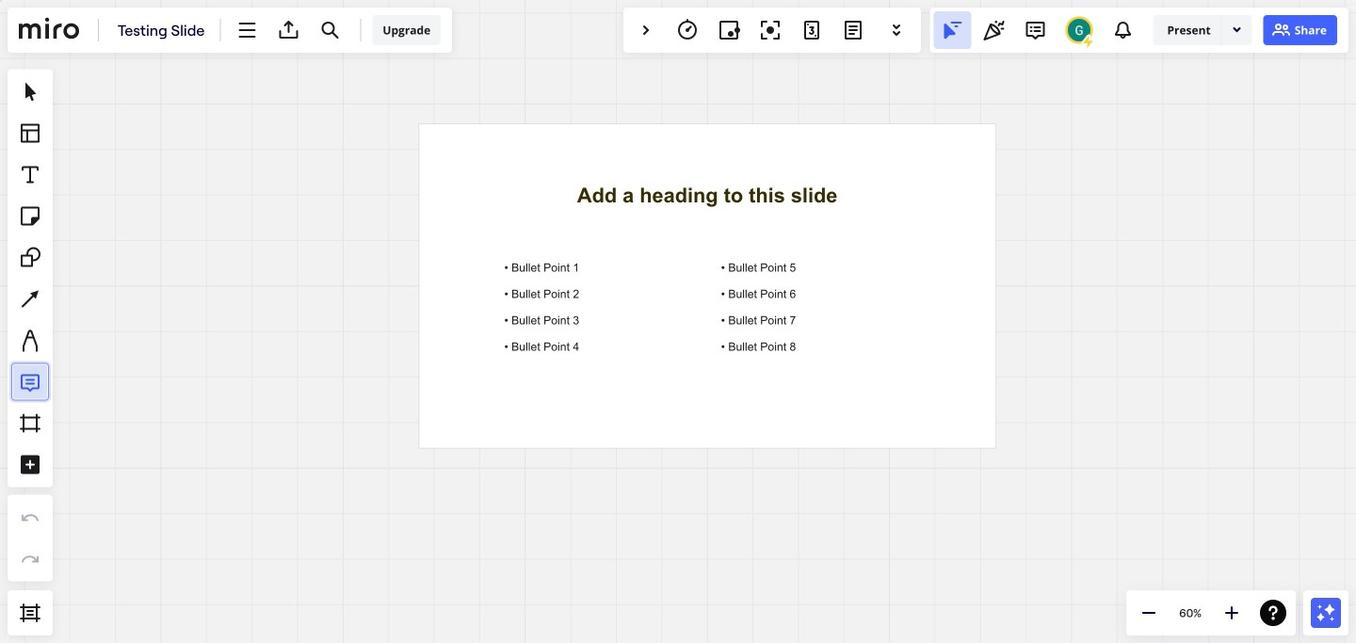 Task type: locate. For each thing, give the bounding box(es) containing it.
main menu image
[[236, 19, 258, 41]]

hide apps image
[[635, 19, 657, 41]]

collaboration toolbar
[[623, 8, 921, 53]]

1 horizontal spatial spagx image
[[1230, 22, 1245, 37]]

board toolbar
[[8, 8, 452, 53]]

spagx image
[[1270, 19, 1293, 41], [1230, 22, 1245, 37], [1081, 34, 1096, 49]]

open frames image
[[19, 602, 41, 624]]

0 horizontal spatial spagx image
[[1081, 34, 1096, 49]]

comment image
[[1024, 19, 1047, 41]]

communication toolbar
[[930, 8, 1349, 53]]

feed image
[[1112, 19, 1134, 41]]

reactions image
[[983, 19, 1005, 41]]

search image
[[319, 19, 341, 41]]



Task type: vqa. For each thing, say whether or not it's contained in the screenshot.
Hide apps 'image'
yes



Task type: describe. For each thing, give the bounding box(es) containing it.
2 horizontal spatial spagx image
[[1270, 19, 1293, 41]]

creation toolbar
[[8, 60, 53, 590]]

hide collaborators' cursors image
[[941, 19, 964, 41]]

export this board image
[[277, 19, 300, 41]]



